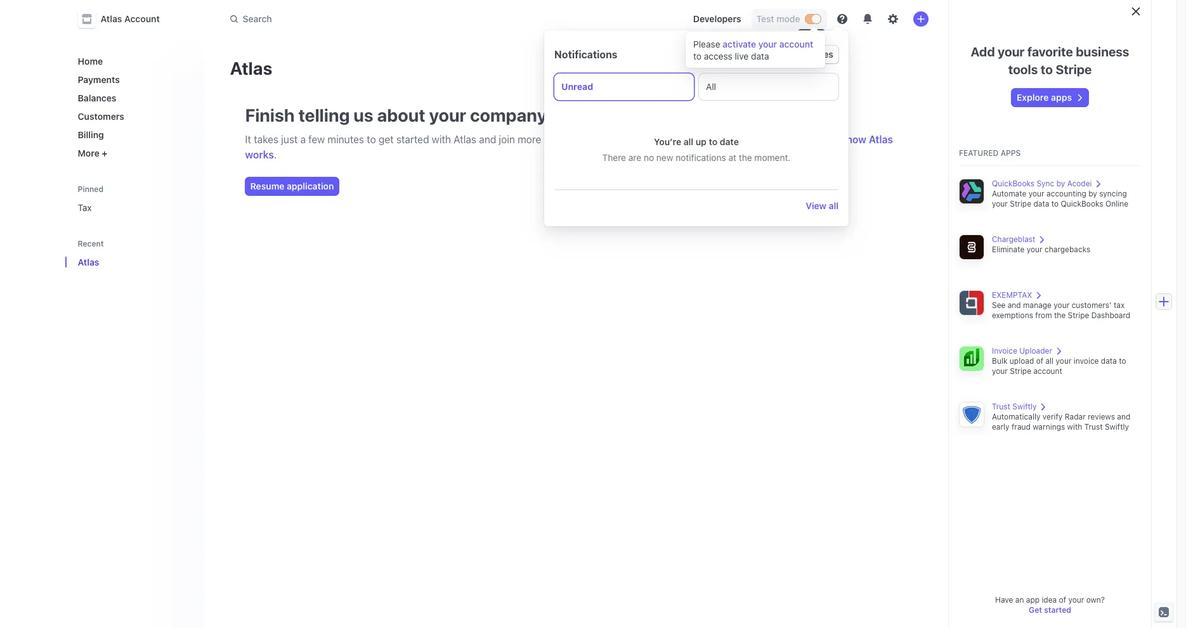 Task type: describe. For each thing, give the bounding box(es) containing it.
have
[[996, 596, 1014, 605]]

0 vertical spatial swiftly
[[1013, 402, 1037, 412]]

syncing
[[1100, 189, 1128, 199]]

atlas link
[[73, 252, 177, 273]]

payments
[[78, 74, 120, 85]]

finish
[[245, 105, 295, 126]]

stripe inside add your favorite business tools to stripe
[[1056, 62, 1092, 77]]

data for your
[[1034, 199, 1050, 209]]

data for activate
[[751, 51, 770, 62]]

activate
[[723, 39, 757, 50]]

reviews
[[1089, 413, 1116, 422]]

exemptax
[[993, 291, 1033, 300]]

help
[[803, 31, 822, 42]]

balances link
[[73, 88, 195, 109]]

atlas left 'join'
[[454, 134, 477, 145]]

of inside have an app idea of your own? get started
[[1060, 596, 1067, 605]]

works
[[245, 149, 274, 161]]

invoice uploader image
[[960, 347, 985, 372]]

to left 'get'
[[367, 134, 376, 145]]

business
[[1077, 44, 1130, 59]]

0 vertical spatial quickbooks
[[993, 179, 1035, 188]]

few
[[309, 134, 325, 145]]

tax link
[[73, 197, 195, 218]]

view for view all
[[806, 201, 827, 211]]

view for view preferences
[[759, 49, 780, 60]]

Search text field
[[222, 7, 580, 31]]

automatically verify radar reviews and early fraud warnings with trust swiftly
[[993, 413, 1131, 432]]

sync
[[1037, 179, 1055, 188]]

all for view
[[829, 201, 839, 211]]

automatically
[[993, 413, 1041, 422]]

2 more from the left
[[792, 134, 815, 145]]

all inside bulk upload of all your invoice data to your stripe account
[[1046, 357, 1054, 366]]

chargebacks
[[1045, 245, 1091, 255]]

to inside please activate your account to access live data
[[694, 51, 702, 62]]

fraud
[[1012, 423, 1031, 432]]

you're
[[654, 136, 682, 147]]

pin to navigation image
[[183, 257, 193, 268]]

manage
[[1024, 301, 1052, 310]]

explore apps
[[1017, 92, 1073, 103]]

customers
[[78, 111, 124, 122]]

atlas down search
[[230, 58, 272, 79]]

settings image
[[888, 14, 898, 24]]

to inside automate your accounting by syncing your stripe data to quickbooks online
[[1052, 199, 1059, 209]]

your down chargeblast
[[1027, 245, 1043, 255]]

and inside automatically verify radar reviews and early fraud warnings with trust swiftly
[[1118, 413, 1131, 422]]

unread button
[[555, 74, 694, 100]]

automate your accounting by syncing your stripe data to quickbooks online
[[993, 189, 1129, 209]]

0 vertical spatial with
[[432, 134, 451, 145]]

notifications
[[555, 49, 618, 60]]

core navigation links element
[[73, 51, 195, 164]]

pinned
[[78, 185, 104, 194]]

invoice
[[993, 347, 1018, 356]]

see and manage your customers' tax exemptions from the stripe dashboard
[[993, 301, 1131, 321]]

stripe inside the see and manage your customers' tax exemptions from the stripe dashboard
[[1069, 311, 1090, 321]]

than
[[544, 134, 565, 145]]

billing
[[78, 129, 104, 140]]

account
[[124, 13, 160, 24]]

apps
[[1052, 92, 1073, 103]]

.
[[274, 149, 277, 161]]

tax
[[78, 202, 92, 213]]

learn
[[763, 134, 789, 145]]

join
[[499, 134, 515, 145]]

it
[[245, 134, 251, 145]]

more +
[[78, 148, 108, 159]]

tab list containing unread
[[555, 74, 839, 100]]

of inside bulk upload of all your invoice data to your stripe account
[[1037, 357, 1044, 366]]

developers link
[[688, 9, 747, 29]]

your down bulk
[[993, 367, 1008, 376]]

all
[[706, 81, 717, 92]]

recent navigation links element
[[65, 234, 205, 273]]

1 more from the left
[[518, 134, 542, 145]]

please activate your account to access live data
[[694, 39, 814, 62]]

at
[[729, 152, 737, 163]]

customers link
[[73, 106, 195, 127]]

account inside please activate your account to access live data
[[780, 39, 814, 50]]

from inside the see and manage your customers' tax exemptions from the stripe dashboard
[[1036, 311, 1053, 321]]

resume application
[[250, 181, 334, 192]]

resume application link
[[245, 178, 339, 195]]

tools
[[1009, 62, 1039, 77]]

your down quickbooks sync by acodei
[[1029, 189, 1045, 199]]

acodei
[[1068, 179, 1093, 188]]

trust swiftly image
[[960, 402, 985, 428]]

world.
[[732, 134, 760, 145]]

how
[[847, 134, 867, 145]]

please
[[694, 39, 721, 50]]

explore
[[1017, 92, 1049, 103]]

app
[[1027, 596, 1040, 605]]

how atlas works link
[[245, 134, 894, 161]]

your inside the see and manage your customers' tax exemptions from the stripe dashboard
[[1054, 301, 1070, 310]]

pinned navigation links element
[[73, 179, 197, 218]]

the inside the see and manage your customers' tax exemptions from the stripe dashboard
[[1055, 311, 1066, 321]]

your down automate
[[993, 199, 1008, 209]]

chargeblast image
[[960, 235, 985, 260]]

explore apps link
[[1012, 89, 1089, 107]]

0 horizontal spatial by
[[1057, 179, 1066, 188]]

finish telling us about your company
[[245, 105, 547, 126]]

customers'
[[1072, 301, 1112, 310]]

trust swiftly
[[993, 402, 1037, 412]]

telling
[[299, 105, 350, 126]]

atlas inside recent navigation links element
[[78, 257, 99, 268]]

you're all up to date there are no new notifications at the moment.
[[603, 136, 791, 163]]

moment.
[[755, 152, 791, 163]]

view all link
[[806, 201, 839, 211]]

invoice uploader
[[993, 347, 1053, 356]]

tax
[[1114, 301, 1125, 310]]

0 vertical spatial the
[[715, 134, 730, 145]]

by inside automate your accounting by syncing your stripe data to quickbooks online
[[1089, 189, 1098, 199]]

to inside the you're all up to date there are no new notifications at the moment.
[[709, 136, 718, 147]]

more
[[78, 148, 100, 159]]



Task type: locate. For each thing, give the bounding box(es) containing it.
with down the finish telling us about your company
[[432, 134, 451, 145]]

eliminate
[[993, 245, 1025, 255]]

40,000
[[567, 134, 600, 145]]

0 horizontal spatial and
[[479, 134, 497, 145]]

stripe
[[1056, 62, 1092, 77], [1011, 199, 1032, 209], [1069, 311, 1090, 321], [1011, 367, 1032, 376]]

how atlas works
[[245, 134, 894, 161]]

your
[[759, 39, 778, 50], [998, 44, 1025, 59], [429, 105, 467, 126], [1029, 189, 1045, 199], [993, 199, 1008, 209], [1027, 245, 1043, 255], [1054, 301, 1070, 310], [1056, 357, 1072, 366], [993, 367, 1008, 376], [1069, 596, 1085, 605]]

quickbooks inside automate your accounting by syncing your stripe data to quickbooks online
[[1061, 199, 1104, 209]]

about left 'how'
[[818, 134, 844, 145]]

data inside bulk upload of all your invoice data to your stripe account
[[1102, 357, 1118, 366]]

1 horizontal spatial more
[[792, 134, 815, 145]]

preferences
[[783, 49, 834, 60]]

0 horizontal spatial with
[[432, 134, 451, 145]]

trust
[[993, 402, 1011, 412], [1085, 423, 1103, 432]]

to down favorite
[[1041, 62, 1054, 77]]

mode
[[777, 13, 801, 24]]

1 vertical spatial trust
[[1085, 423, 1103, 432]]

1 vertical spatial of
[[1060, 596, 1067, 605]]

0 vertical spatial trust
[[993, 402, 1011, 412]]

featured
[[960, 149, 999, 158]]

0 vertical spatial all
[[684, 136, 694, 147]]

all inside the you're all up to date there are no new notifications at the moment.
[[684, 136, 694, 147]]

1 vertical spatial account
[[1034, 367, 1063, 376]]

accounting
[[1047, 189, 1087, 199]]

exemptax image
[[960, 291, 985, 316]]

trust inside automatically verify radar reviews and early fraud warnings with trust swiftly
[[1085, 423, 1103, 432]]

warnings
[[1033, 423, 1066, 432]]

1 horizontal spatial by
[[1089, 189, 1098, 199]]

0 horizontal spatial all
[[684, 136, 694, 147]]

0 vertical spatial by
[[1057, 179, 1066, 188]]

with inside automatically verify radar reviews and early fraud warnings with trust swiftly
[[1068, 423, 1083, 432]]

started for get
[[397, 134, 429, 145]]

exemptions
[[993, 311, 1034, 321]]

view all
[[806, 201, 839, 211]]

and inside the see and manage your customers' tax exemptions from the stripe dashboard
[[1008, 301, 1022, 310]]

unread
[[562, 81, 594, 92]]

2 vertical spatial the
[[1055, 311, 1066, 321]]

your inside add your favorite business tools to stripe
[[998, 44, 1025, 59]]

0 horizontal spatial account
[[780, 39, 814, 50]]

account inside bulk upload of all your invoice data to your stripe account
[[1034, 367, 1063, 376]]

and left 'join'
[[479, 134, 497, 145]]

application
[[287, 181, 334, 192]]

0 vertical spatial from
[[656, 134, 677, 145]]

to inside bulk upload of all your invoice data to your stripe account
[[1120, 357, 1127, 366]]

more right 'learn'
[[792, 134, 815, 145]]

to down accounting
[[1052, 199, 1059, 209]]

get
[[1030, 606, 1043, 616]]

to right up
[[709, 136, 718, 147]]

help tooltip
[[798, 29, 827, 45]]

1 vertical spatial from
[[1036, 311, 1053, 321]]

the inside the you're all up to date there are no new notifications at the moment.
[[739, 152, 753, 163]]

2 vertical spatial data
[[1102, 357, 1118, 366]]

your right manage
[[1054, 301, 1070, 310]]

2 horizontal spatial data
[[1102, 357, 1118, 366]]

there
[[603, 152, 626, 163]]

atlas left account
[[101, 13, 122, 24]]

the
[[715, 134, 730, 145], [739, 152, 753, 163], [1055, 311, 1066, 321]]

1 vertical spatial with
[[1068, 423, 1083, 432]]

1 vertical spatial started
[[1045, 606, 1072, 616]]

add
[[971, 44, 996, 59]]

activate your account link
[[723, 39, 814, 50]]

2 vertical spatial and
[[1118, 413, 1131, 422]]

your inside have an app idea of your own? get started
[[1069, 596, 1085, 605]]

0 vertical spatial account
[[780, 39, 814, 50]]

add your favorite business tools to stripe
[[971, 44, 1130, 77]]

search
[[243, 13, 272, 24]]

1 horizontal spatial from
[[1036, 311, 1053, 321]]

1 horizontal spatial and
[[1008, 301, 1022, 310]]

swiftly
[[1013, 402, 1037, 412], [1106, 423, 1130, 432]]

1 horizontal spatial the
[[739, 152, 753, 163]]

us
[[354, 105, 374, 126]]

favorite
[[1028, 44, 1074, 59]]

data inside automate your accounting by syncing your stripe data to quickbooks online
[[1034, 199, 1050, 209]]

your inside please activate your account to access live data
[[759, 39, 778, 50]]

live
[[735, 51, 749, 62]]

atlas down recent at the top left of the page
[[78, 257, 99, 268]]

uploader
[[1020, 347, 1053, 356]]

1 horizontal spatial of
[[1060, 596, 1067, 605]]

help image
[[837, 14, 848, 24]]

of down 'uploader'
[[1037, 357, 1044, 366]]

of right idea
[[1060, 596, 1067, 605]]

companies
[[603, 134, 653, 145]]

Search search field
[[222, 7, 580, 31]]

date
[[720, 136, 739, 147]]

up
[[696, 136, 707, 147]]

more
[[518, 134, 542, 145], [792, 134, 815, 145]]

trust up the automatically
[[993, 402, 1011, 412]]

0 vertical spatial of
[[1037, 357, 1044, 366]]

stripe down automate
[[1011, 199, 1032, 209]]

1 vertical spatial by
[[1089, 189, 1098, 199]]

started inside have an app idea of your own? get started
[[1045, 606, 1072, 616]]

swiftly inside automatically verify radar reviews and early fraud warnings with trust swiftly
[[1106, 423, 1130, 432]]

about up 'get'
[[377, 105, 426, 126]]

0 horizontal spatial from
[[656, 134, 677, 145]]

1 horizontal spatial data
[[1034, 199, 1050, 209]]

quickbooks
[[993, 179, 1035, 188], [1061, 199, 1104, 209]]

0 vertical spatial view
[[759, 49, 780, 60]]

1 horizontal spatial with
[[1068, 423, 1083, 432]]

online
[[1106, 199, 1129, 209]]

swiftly down reviews
[[1106, 423, 1130, 432]]

all for you're
[[684, 136, 694, 147]]

bulk upload of all your invoice data to your stripe account
[[993, 357, 1127, 376]]

by down the acodei
[[1089, 189, 1098, 199]]

0 vertical spatial data
[[751, 51, 770, 62]]

by up accounting
[[1057, 179, 1066, 188]]

started down idea
[[1045, 606, 1072, 616]]

quickbooks sync by acodei image
[[960, 179, 985, 204]]

stripe inside automate your accounting by syncing your stripe data to quickbooks online
[[1011, 199, 1032, 209]]

data inside please activate your account to access live data
[[751, 51, 770, 62]]

stripe down favorite
[[1056, 62, 1092, 77]]

2 horizontal spatial the
[[1055, 311, 1066, 321]]

started right 'get'
[[397, 134, 429, 145]]

a
[[301, 134, 306, 145]]

2 horizontal spatial and
[[1118, 413, 1131, 422]]

view preferences link
[[754, 46, 839, 63]]

0 vertical spatial and
[[479, 134, 497, 145]]

0 vertical spatial about
[[377, 105, 426, 126]]

swiftly up the automatically
[[1013, 402, 1037, 412]]

your left own?
[[1069, 596, 1085, 605]]

more right 'join'
[[518, 134, 542, 145]]

featured apps
[[960, 149, 1021, 158]]

1 vertical spatial the
[[739, 152, 753, 163]]

2 horizontal spatial all
[[1046, 357, 1054, 366]]

atlas
[[101, 13, 122, 24], [230, 58, 272, 79], [454, 134, 477, 145], [869, 134, 894, 145], [78, 257, 99, 268]]

from
[[656, 134, 677, 145], [1036, 311, 1053, 321]]

get
[[379, 134, 394, 145]]

0 horizontal spatial trust
[[993, 402, 1011, 412]]

from down manage
[[1036, 311, 1053, 321]]

quickbooks up automate
[[993, 179, 1035, 188]]

the right exemptions
[[1055, 311, 1066, 321]]

view
[[759, 49, 780, 60], [806, 201, 827, 211]]

1 horizontal spatial trust
[[1085, 423, 1103, 432]]

an
[[1016, 596, 1025, 605]]

company
[[470, 105, 547, 126]]

started for get
[[1045, 606, 1072, 616]]

data right invoice
[[1102, 357, 1118, 366]]

1 vertical spatial about
[[818, 134, 844, 145]]

1 horizontal spatial view
[[806, 201, 827, 211]]

and right reviews
[[1118, 413, 1131, 422]]

and up exemptions
[[1008, 301, 1022, 310]]

atlas right 'how'
[[869, 134, 894, 145]]

1 horizontal spatial all
[[829, 201, 839, 211]]

your left "company"
[[429, 105, 467, 126]]

quickbooks down accounting
[[1061, 199, 1104, 209]]

tab list
[[555, 74, 839, 100]]

0 horizontal spatial more
[[518, 134, 542, 145]]

automate
[[993, 189, 1027, 199]]

no
[[644, 152, 654, 163]]

stripe down customers'
[[1069, 311, 1090, 321]]

atlas inside button
[[101, 13, 122, 24]]

the right at
[[739, 152, 753, 163]]

0 horizontal spatial the
[[715, 134, 730, 145]]

0 horizontal spatial of
[[1037, 357, 1044, 366]]

0 horizontal spatial view
[[759, 49, 780, 60]]

invoice
[[1074, 357, 1100, 366]]

1 vertical spatial view
[[806, 201, 827, 211]]

1 horizontal spatial quickbooks
[[1061, 199, 1104, 209]]

balances
[[78, 93, 116, 103]]

to right invoice
[[1120, 357, 1127, 366]]

your down test
[[759, 39, 778, 50]]

developers
[[694, 13, 742, 24]]

2 vertical spatial all
[[1046, 357, 1054, 366]]

of
[[1037, 357, 1044, 366], [1060, 596, 1067, 605]]

data down activate your account link
[[751, 51, 770, 62]]

with
[[432, 134, 451, 145], [1068, 423, 1083, 432]]

to inside add your favorite business tools to stripe
[[1041, 62, 1054, 77]]

to down please at the right of the page
[[694, 51, 702, 62]]

with down radar
[[1068, 423, 1083, 432]]

1 vertical spatial all
[[829, 201, 839, 211]]

are
[[629, 152, 642, 163]]

eliminate your chargebacks
[[993, 245, 1091, 255]]

billing link
[[73, 124, 195, 145]]

1 horizontal spatial swiftly
[[1106, 423, 1130, 432]]

0 vertical spatial started
[[397, 134, 429, 145]]

trust down reviews
[[1085, 423, 1103, 432]]

to
[[694, 51, 702, 62], [1041, 62, 1054, 77], [367, 134, 376, 145], [709, 136, 718, 147], [1052, 199, 1059, 209], [1120, 357, 1127, 366]]

the right up
[[715, 134, 730, 145]]

around
[[680, 134, 712, 145]]

0 horizontal spatial swiftly
[[1013, 402, 1037, 412]]

from up new
[[656, 134, 677, 145]]

home
[[78, 56, 103, 67]]

stripe inside bulk upload of all your invoice data to your stripe account
[[1011, 367, 1032, 376]]

new
[[657, 152, 674, 163]]

own?
[[1087, 596, 1106, 605]]

1 horizontal spatial about
[[818, 134, 844, 145]]

1 horizontal spatial account
[[1034, 367, 1063, 376]]

1 vertical spatial quickbooks
[[1061, 199, 1104, 209]]

0 horizontal spatial data
[[751, 51, 770, 62]]

all button
[[699, 74, 839, 100]]

1 horizontal spatial started
[[1045, 606, 1072, 616]]

atlas account
[[101, 13, 160, 24]]

home link
[[73, 51, 195, 72]]

1 vertical spatial data
[[1034, 199, 1050, 209]]

0 horizontal spatial about
[[377, 105, 426, 126]]

data down quickbooks sync by acodei
[[1034, 199, 1050, 209]]

early
[[993, 423, 1010, 432]]

your up tools
[[998, 44, 1025, 59]]

chargeblast
[[993, 235, 1036, 244]]

your left invoice
[[1056, 357, 1072, 366]]

apps
[[1001, 149, 1021, 158]]

stripe down upload
[[1011, 367, 1032, 376]]

minutes
[[328, 134, 364, 145]]

0 horizontal spatial started
[[397, 134, 429, 145]]

+
[[102, 148, 108, 159]]

atlas inside how atlas works
[[869, 134, 894, 145]]

1 vertical spatial swiftly
[[1106, 423, 1130, 432]]

radar
[[1065, 413, 1086, 422]]

1 vertical spatial and
[[1008, 301, 1022, 310]]

about
[[377, 105, 426, 126], [818, 134, 844, 145]]

0 horizontal spatial quickbooks
[[993, 179, 1035, 188]]

resume
[[250, 181, 285, 192]]



Task type: vqa. For each thing, say whether or not it's contained in the screenshot.
More
yes



